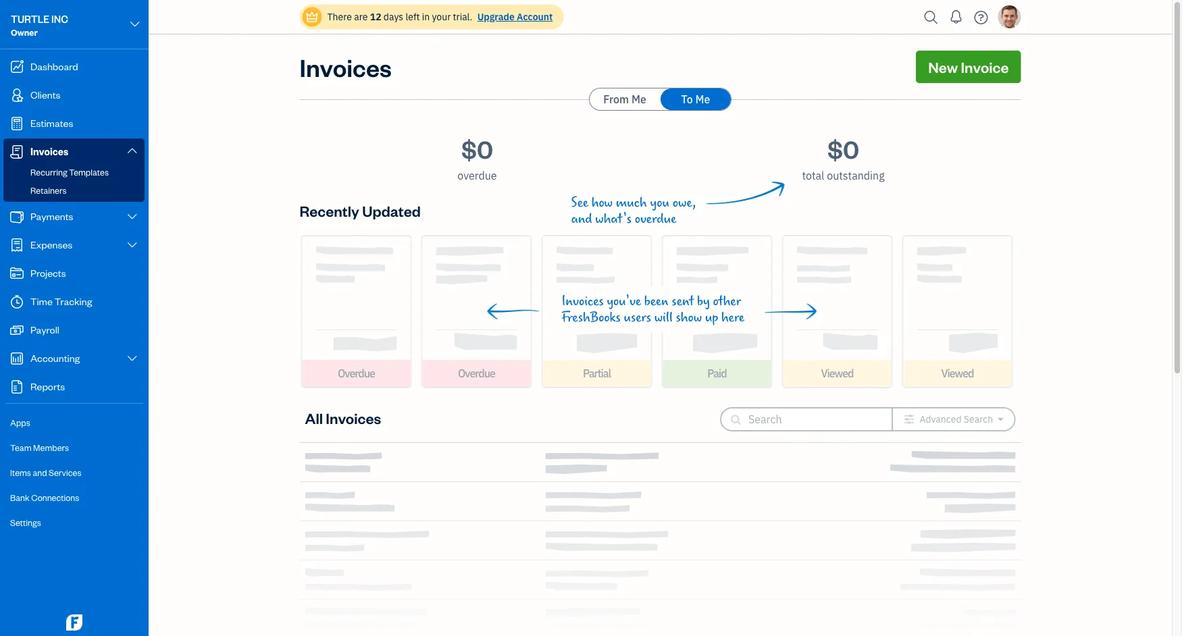 Task type: describe. For each thing, give the bounding box(es) containing it.
retainers
[[30, 185, 67, 196]]

been
[[644, 294, 669, 309]]

there
[[327, 10, 352, 23]]

items
[[10, 467, 31, 478]]

$0 for $0 total outstanding
[[828, 132, 860, 165]]

members
[[33, 442, 69, 453]]

outstanding
[[827, 169, 885, 183]]

recurring templates link
[[6, 164, 142, 180]]

me for to me
[[696, 92, 711, 106]]

owe,
[[673, 195, 696, 210]]

recently
[[300, 201, 359, 220]]

time
[[30, 295, 53, 308]]

accounting link
[[3, 345, 145, 372]]

paid
[[708, 367, 727, 381]]

chevron large down image for accounting
[[126, 353, 139, 364]]

time tracking link
[[3, 289, 145, 316]]

reports
[[30, 380, 65, 393]]

expense image
[[9, 239, 25, 252]]

bank connections link
[[3, 487, 145, 510]]

inc
[[51, 13, 68, 25]]

project image
[[9, 267, 25, 280]]

estimate image
[[9, 117, 25, 130]]

in
[[422, 10, 430, 23]]

time tracking
[[30, 295, 92, 308]]

clients link
[[3, 82, 145, 109]]

turtle
[[11, 13, 49, 25]]

updated
[[362, 201, 421, 220]]

payment image
[[9, 210, 25, 224]]

timer image
[[9, 295, 25, 309]]

up
[[705, 310, 719, 325]]

chart image
[[9, 352, 25, 366]]

$0 for $0 overdue
[[461, 132, 493, 165]]

show
[[676, 310, 702, 325]]

team
[[10, 442, 31, 453]]

your
[[432, 10, 451, 23]]

chevron large down image for invoices
[[126, 145, 139, 156]]

what's
[[595, 212, 632, 226]]

to me
[[682, 92, 711, 106]]

account
[[517, 10, 553, 23]]

new
[[929, 57, 958, 76]]

projects link
[[3, 260, 145, 287]]

invoice image
[[9, 145, 25, 159]]

payroll
[[30, 323, 59, 336]]

users
[[624, 310, 651, 325]]

settings link
[[3, 512, 145, 535]]

days
[[384, 10, 404, 23]]

invoices link
[[3, 139, 145, 164]]

crown image
[[305, 10, 319, 24]]

chevron large down image for payments
[[126, 212, 139, 222]]

trial.
[[453, 10, 473, 23]]

will
[[655, 310, 673, 325]]

dashboard
[[30, 60, 78, 73]]

and inside see how much you owe, and what's overdue
[[571, 212, 592, 226]]

invoices right all
[[326, 408, 381, 428]]

you
[[650, 195, 670, 210]]

main element
[[0, 0, 182, 637]]

new invoice
[[929, 57, 1009, 76]]

templates
[[69, 167, 109, 178]]

freshbooks
[[562, 310, 621, 325]]

expenses
[[30, 238, 72, 251]]

left
[[406, 10, 420, 23]]

12
[[370, 10, 381, 23]]

$0 overdue
[[458, 132, 497, 183]]

from me link
[[590, 89, 660, 110]]

clients
[[30, 88, 60, 101]]

services
[[49, 467, 81, 478]]

freshbooks image
[[64, 615, 85, 631]]

recently updated
[[300, 201, 421, 220]]

by
[[697, 294, 710, 309]]

projects
[[30, 267, 66, 279]]

from me
[[604, 92, 647, 106]]

other
[[713, 294, 741, 309]]

report image
[[9, 380, 25, 394]]

notifications image
[[946, 3, 967, 30]]

payments
[[30, 210, 73, 223]]

new invoice link
[[916, 51, 1021, 83]]

1 viewed from the left
[[821, 367, 854, 381]]



Task type: vqa. For each thing, say whether or not it's contained in the screenshot.
the Recently Updated
yes



Task type: locate. For each thing, give the bounding box(es) containing it.
and down see
[[571, 212, 592, 226]]

overdue
[[458, 169, 497, 183], [635, 212, 677, 226], [338, 367, 375, 381], [458, 367, 495, 381]]

invoices
[[300, 51, 392, 83], [30, 145, 68, 158], [562, 294, 604, 309], [326, 408, 381, 428]]

you've
[[607, 294, 641, 309]]

team members
[[10, 442, 69, 453]]

upgrade account link
[[475, 10, 553, 23]]

me
[[632, 92, 647, 106], [696, 92, 711, 106]]

$0 inside $0 total outstanding
[[828, 132, 860, 165]]

me inside "link"
[[632, 92, 647, 106]]

bank connections
[[10, 492, 79, 503]]

payroll link
[[3, 317, 145, 344]]

dashboard image
[[9, 60, 25, 74]]

invoices you've been sent by other freshbooks users will show up here
[[562, 294, 745, 325]]

chevron large down image inside expenses link
[[126, 240, 139, 251]]

sent
[[672, 294, 694, 309]]

0 horizontal spatial $0
[[461, 132, 493, 165]]

2 viewed from the left
[[942, 367, 974, 381]]

me right to
[[696, 92, 711, 106]]

partial
[[583, 367, 611, 381]]

invoice
[[961, 57, 1009, 76]]

$0 inside the '$0 overdue'
[[461, 132, 493, 165]]

see
[[571, 195, 589, 210]]

0 horizontal spatial and
[[33, 467, 47, 478]]

1 horizontal spatial and
[[571, 212, 592, 226]]

viewed
[[821, 367, 854, 381], [942, 367, 974, 381]]

items and services link
[[3, 462, 145, 485]]

invoices inside invoices link
[[30, 145, 68, 158]]

chevron large down image for expenses
[[126, 240, 139, 251]]

turtle inc owner
[[11, 13, 68, 38]]

upgrade
[[478, 10, 515, 23]]

1 $0 from the left
[[461, 132, 493, 165]]

1 horizontal spatial $0
[[828, 132, 860, 165]]

bank
[[10, 492, 30, 503]]

to me link
[[661, 89, 731, 110]]

reports link
[[3, 374, 145, 401]]

dashboard link
[[3, 53, 145, 80]]

0 horizontal spatial me
[[632, 92, 647, 106]]

$0 total outstanding
[[802, 132, 885, 183]]

me for from me
[[632, 92, 647, 106]]

0 vertical spatial and
[[571, 212, 592, 226]]

overdue inside see how much you owe, and what's overdue
[[635, 212, 677, 226]]

to
[[682, 92, 693, 106]]

1 horizontal spatial viewed
[[942, 367, 974, 381]]

and inside 'items and services' link
[[33, 467, 47, 478]]

1 me from the left
[[632, 92, 647, 106]]

1 horizontal spatial me
[[696, 92, 711, 106]]

connections
[[31, 492, 79, 503]]

and
[[571, 212, 592, 226], [33, 467, 47, 478]]

0 horizontal spatial viewed
[[821, 367, 854, 381]]

me right from
[[632, 92, 647, 106]]

settings
[[10, 517, 41, 528]]

see how much you owe, and what's overdue
[[571, 195, 696, 226]]

estimates link
[[3, 110, 145, 137]]

apps link
[[3, 412, 145, 435]]

invoices down there
[[300, 51, 392, 83]]

2 me from the left
[[696, 92, 711, 106]]

1 vertical spatial and
[[33, 467, 47, 478]]

invoices up recurring
[[30, 145, 68, 158]]

are
[[354, 10, 368, 23]]

items and services
[[10, 467, 81, 478]]

retainers link
[[6, 182, 142, 199]]

and right items
[[33, 467, 47, 478]]

expenses link
[[3, 232, 145, 259]]

apps
[[10, 417, 30, 428]]

tracking
[[55, 295, 92, 308]]

client image
[[9, 89, 25, 102]]

there are 12 days left in your trial. upgrade account
[[327, 10, 553, 23]]

accounting
[[30, 352, 80, 365]]

payments link
[[3, 203, 145, 230]]

how
[[592, 195, 613, 210]]

go to help image
[[971, 7, 992, 27]]

2 $0 from the left
[[828, 132, 860, 165]]

all
[[305, 408, 323, 428]]

recurring
[[30, 167, 67, 178]]

Search text field
[[749, 409, 870, 430]]

all invoices
[[305, 408, 381, 428]]

$0
[[461, 132, 493, 165], [828, 132, 860, 165]]

money image
[[9, 324, 25, 337]]

here
[[722, 310, 745, 325]]

total
[[802, 169, 825, 183]]

much
[[616, 195, 647, 210]]

owner
[[11, 27, 38, 38]]

invoices inside invoices you've been sent by other freshbooks users will show up here
[[562, 294, 604, 309]]

invoices up freshbooks
[[562, 294, 604, 309]]

search image
[[921, 7, 942, 27]]

team members link
[[3, 437, 145, 460]]

from
[[604, 92, 629, 106]]

chevron large down image
[[129, 16, 141, 32], [126, 145, 139, 156], [126, 212, 139, 222], [126, 240, 139, 251], [126, 353, 139, 364]]

recurring templates
[[30, 167, 109, 178]]



